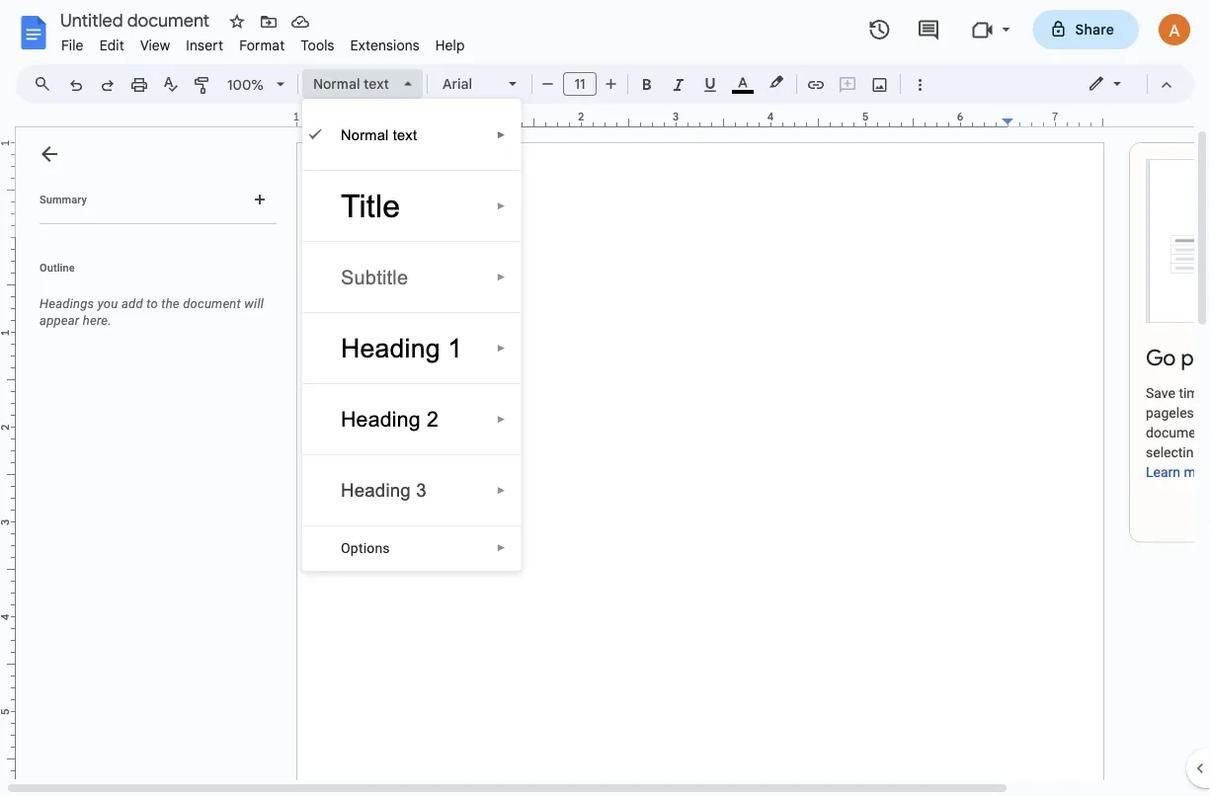 Task type: locate. For each thing, give the bounding box(es) containing it.
styles list. normal text selected. option
[[313, 70, 392, 98]]

options o element
[[341, 540, 396, 556]]

heading for heading 1
[[341, 333, 440, 363]]

2 heading from the top
[[341, 408, 421, 431]]

title list box
[[302, 99, 521, 571]]

0 vertical spatial heading
[[341, 333, 440, 363]]

edit menu item
[[92, 34, 132, 57]]

normal text down styles list. normal text selected. 'option'
[[341, 126, 417, 143]]

go pag
[[1146, 344, 1210, 372]]

heading left '2'
[[341, 408, 421, 431]]

1 vertical spatial normal
[[341, 126, 389, 143]]

Star checkbox
[[223, 8, 251, 36]]

format
[[239, 37, 285, 54]]

headings
[[40, 296, 94, 311]]

7 ► from the top
[[496, 542, 506, 554]]

view
[[140, 37, 170, 54]]

save time f learn more
[[1146, 385, 1210, 481]]

heading for heading 3
[[341, 480, 411, 501]]

0 vertical spatial 1
[[293, 110, 300, 123]]

share
[[1075, 21, 1114, 38]]

0 horizontal spatial text
[[364, 75, 389, 92]]

2 ► from the top
[[496, 200, 506, 211]]

tools menu item
[[293, 34, 342, 57]]

1 vertical spatial 1
[[448, 333, 463, 363]]

help
[[435, 37, 465, 54]]

mode and view toolbar
[[1073, 64, 1183, 104]]

normal text inside title list box
[[341, 126, 417, 143]]

3 ► from the top
[[496, 271, 506, 283]]

►
[[496, 129, 506, 140], [496, 200, 506, 211], [496, 271, 506, 283], [496, 342, 506, 354], [496, 413, 506, 425], [496, 485, 506, 496], [496, 542, 506, 554]]

help menu item
[[428, 34, 473, 57]]

ptions
[[351, 540, 390, 556]]

outline heading
[[16, 260, 285, 287]]

1 vertical spatial text
[[393, 126, 417, 143]]

1 vertical spatial normal text
[[341, 126, 417, 143]]

title
[[341, 188, 400, 224]]

menu bar containing file
[[53, 26, 473, 58]]

heading up heading 2
[[341, 333, 440, 363]]

1 vertical spatial heading
[[341, 408, 421, 431]]

text down extensions menu item
[[364, 75, 389, 92]]

heading for heading 2
[[341, 408, 421, 431]]

heading left 3
[[341, 480, 411, 501]]

heading 3
[[341, 480, 427, 501]]

normal text
[[313, 75, 389, 92], [341, 126, 417, 143]]

0 vertical spatial normal
[[313, 75, 360, 92]]

tools
[[301, 37, 335, 54]]

normal inside title list box
[[341, 126, 389, 143]]

1 ► from the top
[[496, 129, 506, 140]]

highlight color image
[[766, 70, 787, 94]]

heading
[[341, 333, 440, 363], [341, 408, 421, 431], [341, 480, 411, 501]]

normal text up left margin image
[[313, 75, 389, 92]]

heading 1
[[341, 333, 463, 363]]

4 ► from the top
[[496, 342, 506, 354]]

share button
[[1033, 10, 1139, 49]]

normal up left margin image
[[313, 75, 360, 92]]

Font size field
[[563, 72, 605, 97]]

1 horizontal spatial text
[[393, 126, 417, 143]]

0 vertical spatial normal text
[[313, 75, 389, 92]]

1 heading from the top
[[341, 333, 440, 363]]

text
[[364, 75, 389, 92], [393, 126, 417, 143]]

normal down styles list. normal text selected. 'option'
[[341, 126, 389, 143]]

Menus field
[[25, 70, 68, 98]]

menu bar
[[53, 26, 473, 58]]

text inside 'option'
[[364, 75, 389, 92]]

o
[[341, 540, 351, 556]]

► for heading 1
[[496, 342, 506, 354]]

document outline element
[[16, 127, 285, 780]]

5 ► from the top
[[496, 413, 506, 425]]

normal inside 'option'
[[313, 75, 360, 92]]

6 ► from the top
[[496, 485, 506, 496]]

2 vertical spatial heading
[[341, 480, 411, 501]]

3 heading from the top
[[341, 480, 411, 501]]

Rename text field
[[53, 8, 221, 32]]

text up "title"
[[393, 126, 417, 143]]

1 horizontal spatial 1
[[448, 333, 463, 363]]

text inside title list box
[[393, 126, 417, 143]]

extensions menu item
[[342, 34, 428, 57]]

learn more link
[[1146, 464, 1210, 481]]

normal
[[313, 75, 360, 92], [341, 126, 389, 143]]

1
[[293, 110, 300, 123], [448, 333, 463, 363]]

arial option
[[443, 70, 497, 98]]

Zoom field
[[219, 70, 293, 100]]

summary
[[40, 193, 87, 205]]

summary heading
[[40, 192, 87, 207]]

0 vertical spatial text
[[364, 75, 389, 92]]

arial
[[443, 75, 472, 92]]

main toolbar
[[58, 0, 936, 516]]



Task type: vqa. For each thing, say whether or not it's contained in the screenshot.
THE 'HEADING 2'
yes



Task type: describe. For each thing, give the bounding box(es) containing it.
pag
[[1181, 344, 1210, 372]]

here.
[[83, 313, 112, 328]]

o ptions
[[341, 540, 390, 556]]

extensions
[[350, 37, 420, 54]]

text color image
[[732, 70, 754, 94]]

3
[[416, 480, 427, 501]]

insert image image
[[869, 70, 892, 98]]

Zoom text field
[[222, 71, 270, 99]]

0 horizontal spatial 1
[[293, 110, 300, 123]]

heading 2
[[341, 408, 439, 431]]

subtitle
[[341, 266, 408, 288]]

insert menu item
[[178, 34, 231, 57]]

add
[[121, 296, 143, 311]]

headings you add to the document will appear here.
[[40, 296, 264, 328]]

appear
[[40, 313, 79, 328]]

document with wide table extending beyond text width image
[[1146, 159, 1210, 323]]

right margin image
[[1003, 112, 1103, 126]]

go pag list
[[1129, 142, 1210, 543]]

menu bar banner
[[0, 0, 1210, 796]]

► for title
[[496, 200, 506, 211]]

the
[[161, 296, 180, 311]]

document
[[183, 296, 241, 311]]

file
[[61, 37, 84, 54]]

view menu item
[[132, 34, 178, 57]]

top margin image
[[0, 143, 15, 243]]

normal text inside 'option'
[[313, 75, 389, 92]]

save
[[1146, 385, 1176, 402]]

format menu item
[[231, 34, 293, 57]]

learn
[[1146, 464, 1181, 481]]

2
[[427, 408, 439, 431]]

more
[[1184, 464, 1210, 481]]

Font size text field
[[564, 72, 596, 96]]

title application
[[0, 0, 1210, 796]]

1 inside title list box
[[448, 333, 463, 363]]

► for heading 2
[[496, 413, 506, 425]]

outline
[[40, 261, 75, 274]]

go
[[1146, 344, 1176, 372]]

edit
[[99, 37, 124, 54]]

f
[[1210, 385, 1210, 402]]

left margin image
[[297, 112, 397, 126]]

insert
[[186, 37, 223, 54]]

file menu item
[[53, 34, 92, 57]]

time
[[1179, 385, 1206, 402]]

menu bar inside menu bar banner
[[53, 26, 473, 58]]

► for heading 3
[[496, 485, 506, 496]]

you
[[98, 296, 118, 311]]

► for subtitle
[[496, 271, 506, 283]]

will
[[244, 296, 264, 311]]

to
[[146, 296, 158, 311]]



